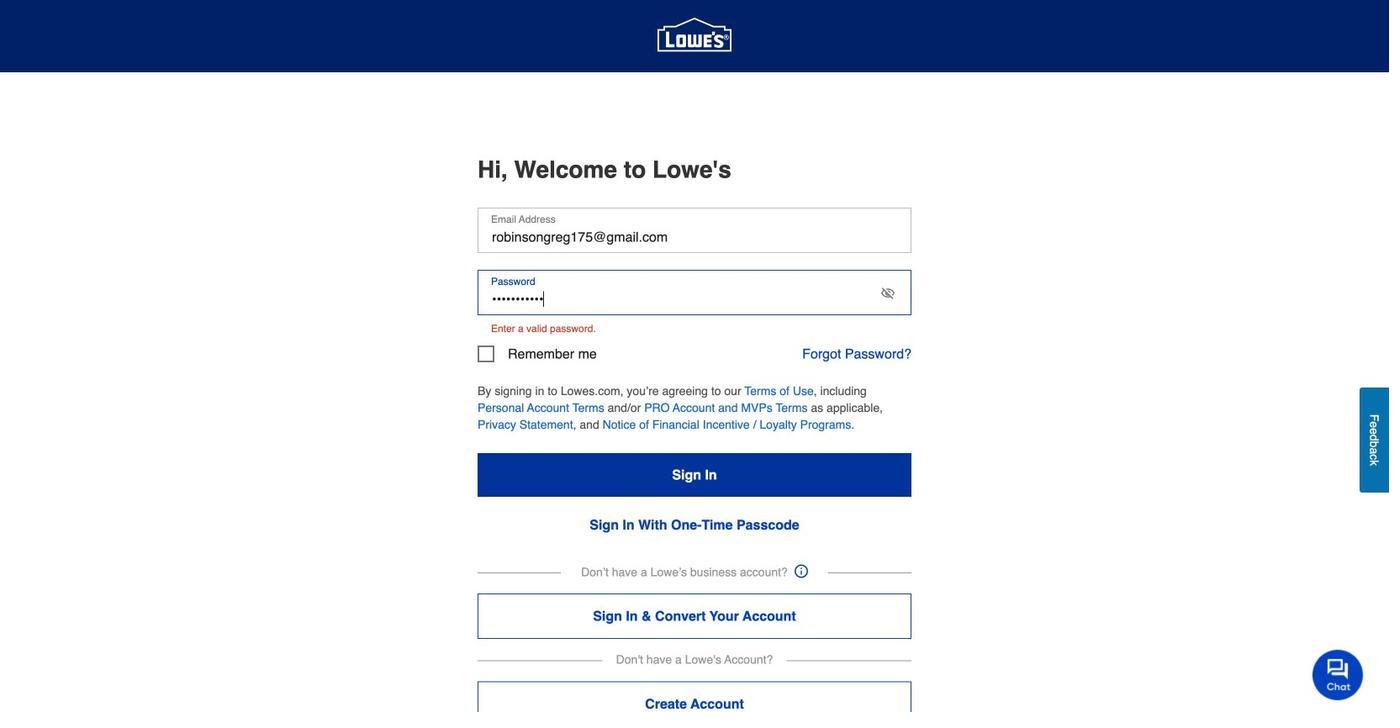Task type: vqa. For each thing, say whether or not it's contained in the screenshot.
the silver
no



Task type: locate. For each thing, give the bounding box(es) containing it.
show password image
[[882, 287, 895, 300]]

password password field
[[478, 270, 912, 315]]

remember me element
[[478, 346, 597, 363]]

lowe's home improvement logo image
[[658, 0, 732, 73]]



Task type: describe. For each thing, give the bounding box(es) containing it.
chat invite button image
[[1313, 649, 1365, 701]]

tooltip button image
[[795, 565, 808, 578]]

Email text field
[[478, 208, 912, 253]]



